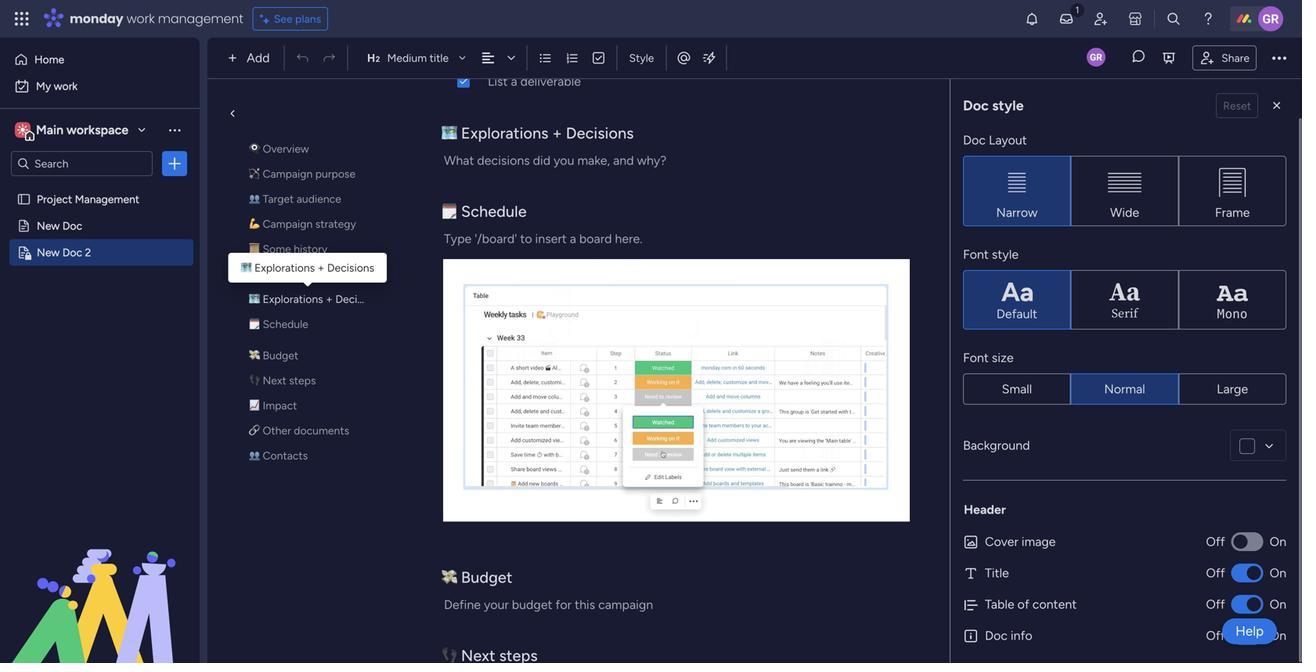 Task type: locate. For each thing, give the bounding box(es) containing it.
Search in workspace field
[[33, 155, 131, 173]]

1 vertical spatial work
[[54, 79, 78, 93]]

style
[[629, 51, 654, 65]]

4 off from the top
[[1206, 628, 1225, 643]]

2 group from the top
[[963, 374, 1287, 405]]

🗺 explorations
[[442, 124, 549, 143], [241, 261, 315, 274], [249, 292, 323, 306]]

1 group from the top
[[963, 156, 1287, 226]]

on for info
[[1270, 628, 1287, 643]]

👀 deliverables
[[249, 267, 322, 281]]

impact
[[263, 399, 297, 412]]

doc for doc style
[[963, 97, 989, 114]]

2
[[85, 246, 91, 259]]

0 horizontal spatial work
[[54, 79, 78, 93]]

work right monday
[[127, 10, 155, 27]]

0 vertical spatial 🗺 explorations
[[442, 124, 549, 143]]

see plans button
[[253, 7, 328, 31]]

campaign up the 📜 some history
[[263, 217, 313, 231]]

notifications image
[[1024, 11, 1040, 27]]

0 horizontal spatial 💸 budget
[[249, 349, 298, 362]]

0 vertical spatial new
[[37, 219, 60, 233]]

0 horizontal spatial 🗓 schedule
[[249, 318, 308, 331]]

1 horizontal spatial 🗓 schedule
[[442, 202, 527, 221]]

1 on from the top
[[1270, 534, 1287, 549]]

board activity image
[[1087, 48, 1106, 66]]

0 horizontal spatial budget
[[263, 349, 298, 362]]

style
[[992, 97, 1024, 114], [992, 247, 1019, 262]]

wide button
[[1071, 156, 1179, 226]]

font
[[963, 247, 989, 262], [963, 350, 989, 365]]

2 👥 from the top
[[249, 449, 260, 462]]

0 vertical spatial budget
[[263, 349, 298, 362]]

0 vertical spatial 🗓 schedule
[[442, 202, 527, 221]]

size
[[992, 350, 1014, 365]]

v2 ellipsis image
[[1272, 48, 1287, 68]]

steps
[[289, 374, 316, 387]]

doc left the info on the right of page
[[985, 628, 1008, 643]]

1 vertical spatial budget
[[461, 568, 513, 587]]

1 vertical spatial 💸
[[442, 568, 457, 587]]

👥 for 👥 contacts
[[249, 449, 260, 462]]

group
[[963, 156, 1287, 226], [963, 374, 1287, 405]]

style for font style
[[992, 247, 1019, 262]]

public board image for project management
[[16, 192, 31, 207]]

1 campaign from the top
[[263, 167, 313, 180]]

💸 budget
[[249, 349, 298, 362], [442, 568, 513, 587]]

🗺 explorations + decisions down history
[[241, 261, 374, 274]]

1 horizontal spatial budget
[[461, 568, 513, 587]]

👥 left target
[[249, 192, 260, 206]]

1 vertical spatial campaign
[[263, 217, 313, 231]]

history
[[294, 242, 327, 256]]

campaign down overview
[[263, 167, 313, 180]]

large button
[[1179, 374, 1287, 405]]

checklist image
[[592, 51, 606, 65]]

🗺 explorations + decisions down the deliverables
[[249, 292, 383, 306]]

💸
[[249, 349, 260, 362], [442, 568, 457, 587]]

doc left 'layout' on the top right of page
[[963, 133, 986, 148]]

2 new from the top
[[37, 246, 60, 259]]

public board image up the private board "icon" on the left of page
[[16, 218, 31, 233]]

title
[[430, 51, 449, 65]]

2 campaign from the top
[[263, 217, 313, 231]]

public board image for new doc
[[16, 218, 31, 233]]

👁‍🗨 overview
[[249, 142, 309, 155]]

0 vertical spatial 💸 budget
[[249, 349, 298, 362]]

audience
[[297, 192, 341, 206]]

0 vertical spatial public board image
[[16, 192, 31, 207]]

1 horizontal spatial 💸 budget
[[442, 568, 513, 587]]

doc style
[[963, 97, 1024, 114]]

private board image
[[16, 245, 31, 260]]

doc up doc layout
[[963, 97, 989, 114]]

help image
[[1200, 11, 1216, 27]]

button padding image
[[1269, 98, 1285, 114]]

doc left the 2
[[62, 246, 82, 259]]

font size
[[963, 350, 1014, 365]]

see
[[274, 12, 293, 25]]

monday work management
[[70, 10, 243, 27]]

style for doc style
[[992, 97, 1024, 114]]

style up 'layout' on the top right of page
[[992, 97, 1024, 114]]

my work
[[36, 79, 78, 93]]

1 vertical spatial +
[[318, 261, 324, 274]]

🗺 explorations + decisions
[[442, 124, 634, 143], [241, 261, 374, 274], [249, 292, 383, 306]]

other
[[263, 424, 291, 437]]

0 vertical spatial group
[[963, 156, 1287, 226]]

💪 campaign strategy
[[249, 217, 356, 231]]

work inside option
[[54, 79, 78, 93]]

header
[[964, 502, 1006, 517]]

some
[[263, 242, 291, 256]]

new down project
[[37, 219, 60, 233]]

font left size
[[963, 350, 989, 365]]

👥 down 🔗
[[249, 449, 260, 462]]

add button
[[222, 45, 279, 70]]

cover image
[[985, 534, 1056, 549]]

1 vertical spatial public board image
[[16, 218, 31, 233]]

👥 for 👥 target audience
[[249, 192, 260, 206]]

2 vertical spatial +
[[326, 292, 333, 306]]

campaign
[[263, 167, 313, 180], [263, 217, 313, 231]]

doc info
[[985, 628, 1033, 643]]

doc
[[963, 97, 989, 114], [963, 133, 986, 148], [62, 219, 82, 233], [62, 246, 82, 259], [985, 628, 1008, 643]]

serif
[[1112, 306, 1138, 322]]

workspace selection element
[[15, 121, 131, 141]]

work right my
[[54, 79, 78, 93]]

overview
[[263, 142, 309, 155]]

0 vertical spatial campaign
[[263, 167, 313, 180]]

2 on from the top
[[1270, 566, 1287, 581]]

1 horizontal spatial +
[[326, 292, 333, 306]]

new right the private board "icon" on the left of page
[[37, 246, 60, 259]]

style down narrow
[[992, 247, 1019, 262]]

0 vertical spatial 💸
[[249, 349, 260, 362]]

1 new from the top
[[37, 219, 60, 233]]

serif button
[[1071, 270, 1179, 330]]

1 vertical spatial 👥
[[249, 449, 260, 462]]

+
[[552, 124, 562, 143], [318, 261, 324, 274], [326, 292, 333, 306]]

title
[[985, 566, 1009, 581]]

serif group
[[963, 270, 1287, 330]]

mention image
[[676, 50, 692, 66]]

1 font from the top
[[963, 247, 989, 262]]

small
[[1002, 382, 1032, 397]]

share
[[1222, 51, 1250, 64]]

1 horizontal spatial 💸
[[442, 568, 457, 587]]

update feed image
[[1059, 11, 1074, 27]]

add
[[247, 51, 270, 65]]

public board image left project
[[16, 192, 31, 207]]

1 public board image from the top
[[16, 192, 31, 207]]

project
[[37, 193, 72, 206]]

main workspace button
[[11, 117, 153, 143]]

doc up new doc 2
[[62, 219, 82, 233]]

menu image
[[417, 74, 429, 87]]

3 off from the top
[[1206, 597, 1225, 612]]

1 vertical spatial decisions
[[327, 261, 374, 274]]

on
[[1270, 534, 1287, 549], [1270, 566, 1287, 581], [1270, 597, 1287, 612], [1270, 628, 1287, 643]]

1 off from the top
[[1206, 534, 1225, 549]]

font up default button
[[963, 247, 989, 262]]

group containing small
[[963, 374, 1287, 405]]

1 vertical spatial style
[[992, 247, 1019, 262]]

dynamic values image
[[701, 50, 717, 66]]

📈
[[249, 399, 260, 412]]

info
[[1011, 628, 1033, 643]]

🗺 explorations + decisions down 'bulleted list' icon
[[442, 124, 634, 143]]

frame
[[1215, 205, 1250, 220]]

workspace options image
[[167, 122, 182, 138]]

work
[[127, 10, 155, 27], [54, 79, 78, 93]]

0 vertical spatial style
[[992, 97, 1024, 114]]

🗓 schedule
[[442, 202, 527, 221], [249, 318, 308, 331]]

3 on from the top
[[1270, 597, 1287, 612]]

2 font from the top
[[963, 350, 989, 365]]

1 vertical spatial new
[[37, 246, 60, 259]]

new doc
[[37, 219, 82, 233]]

1 horizontal spatial work
[[127, 10, 155, 27]]

1 image
[[1070, 1, 1084, 18]]

font for font size
[[963, 350, 989, 365]]

off for image
[[1206, 534, 1225, 549]]

2 horizontal spatial +
[[552, 124, 562, 143]]

work for my
[[54, 79, 78, 93]]

decisions
[[566, 124, 634, 143], [327, 261, 374, 274], [335, 292, 383, 306]]

greg robinson image
[[1258, 6, 1283, 31]]

list box
[[0, 183, 200, 477]]

2 off from the top
[[1206, 566, 1225, 581]]

4 on from the top
[[1270, 628, 1287, 643]]

1 vertical spatial group
[[963, 374, 1287, 405]]

default button
[[963, 270, 1071, 330]]

0 vertical spatial 👥
[[249, 192, 260, 206]]

invite members image
[[1093, 11, 1109, 27]]

0 vertical spatial font
[[963, 247, 989, 262]]

home option
[[9, 47, 190, 72]]

2 public board image from the top
[[16, 218, 31, 233]]

1 vertical spatial 🗺 explorations
[[241, 261, 315, 274]]

share button
[[1193, 45, 1257, 70]]

off
[[1206, 534, 1225, 549], [1206, 566, 1225, 581], [1206, 597, 1225, 612], [1206, 628, 1225, 643]]

public board image
[[16, 192, 31, 207], [16, 218, 31, 233]]

font style
[[963, 247, 1019, 262]]

1 👥 from the top
[[249, 192, 260, 206]]

new
[[37, 219, 60, 233], [37, 246, 60, 259]]

off for info
[[1206, 628, 1225, 643]]

my
[[36, 79, 51, 93]]

lottie animation image
[[0, 505, 200, 663]]

0 vertical spatial work
[[127, 10, 155, 27]]

new for new doc 2
[[37, 246, 60, 259]]

0 horizontal spatial +
[[318, 261, 324, 274]]

group containing narrow
[[963, 156, 1287, 226]]

option
[[0, 185, 200, 188]]

content
[[1033, 597, 1077, 612]]

1 vertical spatial font
[[963, 350, 989, 365]]



Task type: vqa. For each thing, say whether or not it's contained in the screenshot.
Item Meeting
no



Task type: describe. For each thing, give the bounding box(es) containing it.
normal
[[1104, 382, 1145, 397]]

target
[[263, 192, 294, 206]]

background
[[963, 438, 1030, 453]]

doc for doc layout
[[963, 133, 986, 148]]

0 horizontal spatial 💸
[[249, 349, 260, 362]]

campaign for purpose
[[263, 167, 313, 180]]

doc for doc info
[[985, 628, 1008, 643]]

default
[[997, 307, 1037, 321]]

📜
[[249, 242, 260, 256]]

see plans
[[274, 12, 321, 25]]

of
[[1018, 597, 1029, 612]]

image
[[1022, 534, 1056, 549]]

🏹
[[249, 167, 260, 180]]

bulleted list image
[[538, 51, 552, 65]]

list box containing project management
[[0, 183, 200, 477]]

1 vertical spatial 💸 budget
[[442, 568, 513, 587]]

help
[[1236, 623, 1264, 639]]

work for monday
[[127, 10, 155, 27]]

medium title
[[387, 51, 449, 65]]

0 vertical spatial decisions
[[566, 124, 634, 143]]

on for of
[[1270, 597, 1287, 612]]

select product image
[[14, 11, 30, 27]]

medium
[[387, 51, 427, 65]]

workspace
[[66, 123, 128, 137]]

cover
[[985, 534, 1019, 549]]

💪
[[249, 217, 260, 231]]

my work option
[[9, 74, 190, 99]]

next
[[263, 374, 286, 387]]

contacts
[[263, 449, 308, 462]]

mono button
[[1179, 270, 1287, 330]]

doc layout
[[963, 133, 1027, 148]]

font for font style
[[963, 247, 989, 262]]

narrow button
[[963, 156, 1071, 226]]

🏹 campaign purpose
[[249, 167, 356, 180]]

normal button
[[1071, 374, 1179, 405]]

numbered list image
[[565, 51, 579, 65]]

workspace image
[[15, 121, 31, 139]]

large
[[1217, 382, 1248, 397]]

plans
[[295, 12, 321, 25]]

documents
[[294, 424, 349, 437]]

0 vertical spatial 🗺 explorations + decisions
[[442, 124, 634, 143]]

📜 some history
[[249, 242, 327, 256]]

new for new doc
[[37, 219, 60, 233]]

lottie animation element
[[0, 505, 200, 663]]

📈 impact
[[249, 399, 297, 412]]

👀
[[249, 267, 260, 281]]

group for font size
[[963, 374, 1287, 405]]

on for image
[[1270, 534, 1287, 549]]

mono
[[1218, 307, 1248, 321]]

2 vertical spatial 🗺 explorations
[[249, 292, 323, 306]]

👣 next steps
[[249, 374, 316, 387]]

strategy
[[315, 217, 356, 231]]

campaign for strategy
[[263, 217, 313, 231]]

deliverables
[[263, 267, 322, 281]]

layout
[[989, 133, 1027, 148]]

👥 target audience
[[249, 192, 341, 206]]

frame button
[[1179, 156, 1287, 226]]

2 vertical spatial decisions
[[335, 292, 383, 306]]

search everything image
[[1166, 11, 1182, 27]]

project management
[[37, 193, 139, 206]]

monday
[[70, 10, 123, 27]]

🔗 other documents
[[249, 424, 349, 437]]

narrow
[[996, 205, 1038, 220]]

options image
[[167, 156, 182, 171]]

workspace image
[[17, 121, 28, 139]]

👣
[[249, 374, 260, 387]]

monday marketplace image
[[1128, 11, 1143, 27]]

management
[[158, 10, 243, 27]]

0 vertical spatial +
[[552, 124, 562, 143]]

table
[[985, 597, 1014, 612]]

style button
[[622, 45, 661, 71]]

table of content
[[985, 597, 1077, 612]]

wide
[[1110, 205, 1139, 220]]

main workspace
[[36, 123, 128, 137]]

🔗
[[249, 424, 260, 437]]

2 vertical spatial 🗺 explorations + decisions
[[249, 292, 383, 306]]

👥 contacts
[[249, 449, 308, 462]]

home link
[[9, 47, 190, 72]]

1 vertical spatial 🗺 explorations + decisions
[[241, 261, 374, 274]]

group for doc layout
[[963, 156, 1287, 226]]

off for of
[[1206, 597, 1225, 612]]

home
[[34, 53, 64, 66]]

management
[[75, 193, 139, 206]]

1 vertical spatial 🗓 schedule
[[249, 318, 308, 331]]

small button
[[963, 374, 1071, 405]]

👁‍🗨
[[249, 142, 260, 155]]

help button
[[1222, 619, 1277, 644]]

new doc 2
[[37, 246, 91, 259]]

purpose
[[315, 167, 356, 180]]

main
[[36, 123, 63, 137]]

my work link
[[9, 74, 190, 99]]



